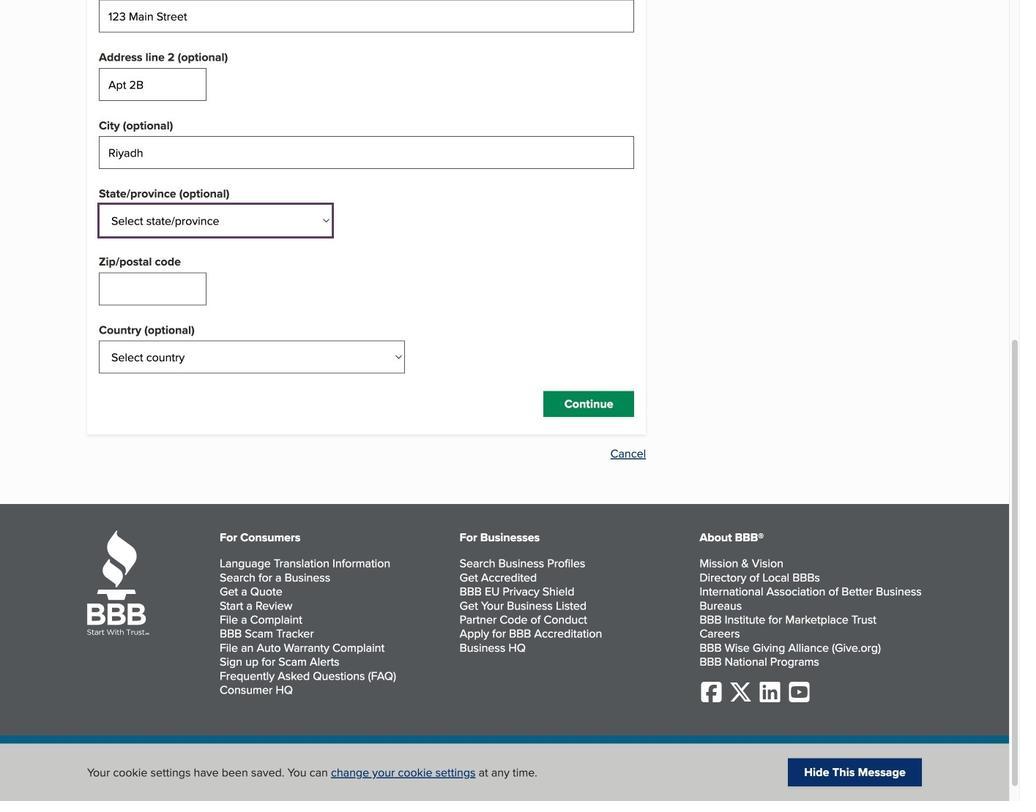 Task type: locate. For each thing, give the bounding box(es) containing it.
bbb image
[[87, 531, 149, 636]]

None field
[[99, 0, 634, 33], [99, 68, 206, 101], [99, 136, 634, 169], [99, 273, 206, 306], [99, 0, 634, 33], [99, 68, 206, 101], [99, 136, 634, 169], [99, 273, 206, 306]]



Task type: vqa. For each thing, say whether or not it's contained in the screenshot.
BBB "image"
yes



